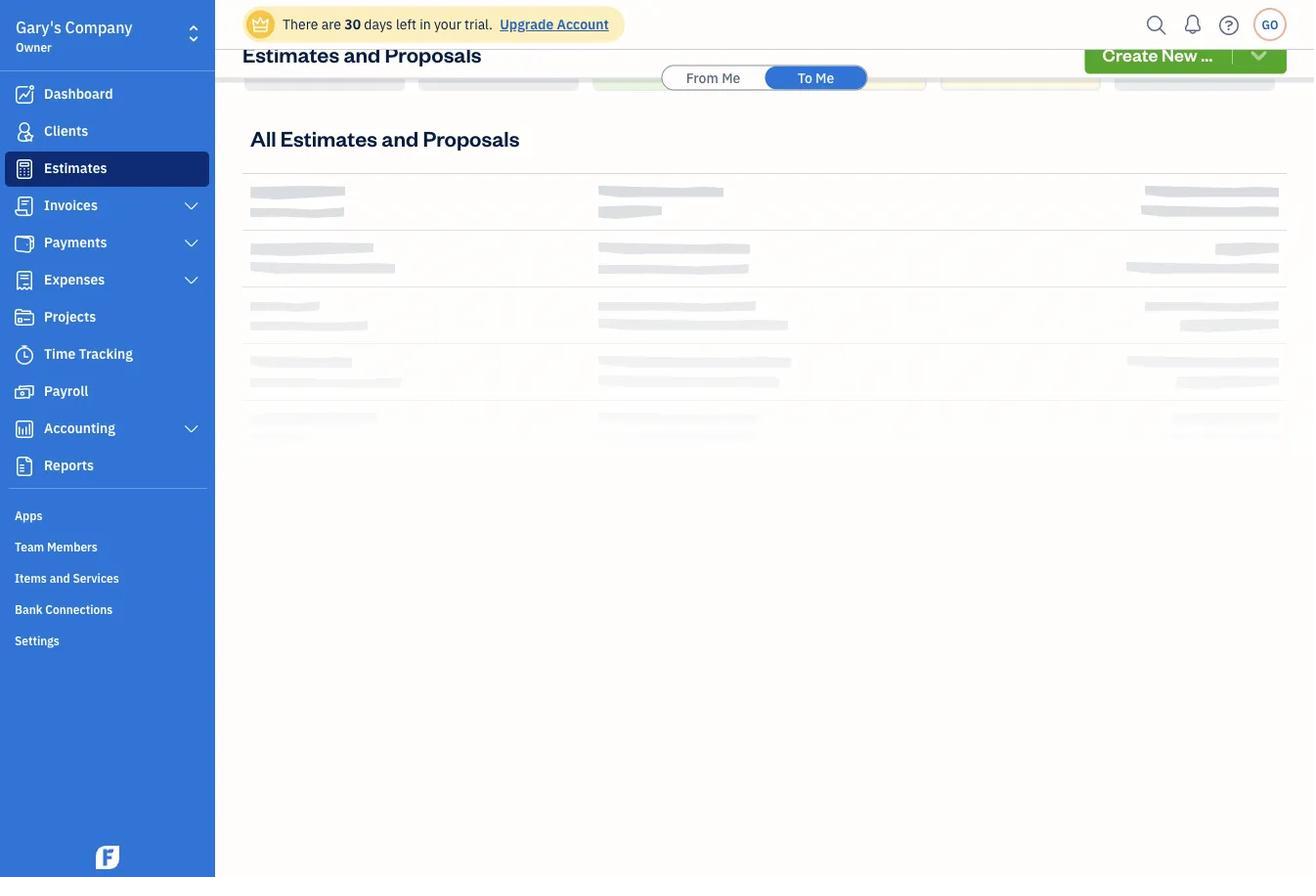 Task type: vqa. For each thing, say whether or not it's contained in the screenshot.
Gary's Company Owner
yes



Task type: locate. For each thing, give the bounding box(es) containing it.
2 vertical spatial and
[[50, 570, 70, 586]]

invoiced down "notifications" image
[[1168, 59, 1222, 80]]

items and services
[[15, 570, 119, 586]]

project image
[[13, 308, 36, 328]]

members
[[47, 539, 98, 554]]

chevron large down image up payments link
[[182, 198, 200, 214]]

report image
[[13, 457, 36, 476]]

apps link
[[5, 500, 209, 529]]

1 vertical spatial and
[[382, 124, 419, 152]]

settings link
[[5, 625, 209, 654]]

chevron large down image up expenses link
[[182, 236, 200, 251]]

2 vertical spatial estimates
[[44, 159, 107, 177]]

bank
[[15, 601, 43, 617]]

team
[[15, 539, 44, 554]]

me right from
[[722, 68, 741, 87]]

estimates inside main element
[[44, 159, 107, 177]]

services
[[73, 570, 119, 586]]

invoiced down 'are'
[[297, 59, 352, 80]]

from me link
[[662, 66, 764, 89]]

dashboard image
[[13, 85, 36, 105]]

chart image
[[13, 419, 36, 439]]

1 vertical spatial chevron large down image
[[182, 421, 200, 437]]

chevron large down image up projects link
[[182, 273, 200, 288]]

and inside main element
[[50, 570, 70, 586]]

chevron large down image
[[182, 198, 200, 214], [182, 421, 200, 437]]

chevron large down image up reports link
[[182, 421, 200, 437]]

viewed
[[823, 59, 870, 80], [997, 59, 1044, 80]]

upgrade
[[500, 15, 554, 33]]

settings
[[15, 633, 59, 648]]

proposals
[[385, 40, 482, 68], [423, 124, 520, 152]]

to
[[798, 68, 812, 87]]

1 invoiced from the left
[[297, 59, 352, 80]]

money image
[[13, 382, 36, 402]]

crown image
[[250, 14, 271, 35]]

0 vertical spatial chevron large down image
[[182, 236, 200, 251]]

1 me from the left
[[722, 68, 741, 87]]

estimates
[[242, 40, 339, 68], [280, 124, 377, 152], [44, 159, 107, 177]]

0 horizontal spatial viewed
[[823, 59, 870, 80]]

0 vertical spatial chevron large down image
[[182, 198, 200, 214]]

clients link
[[5, 114, 209, 150]]

from
[[686, 68, 719, 87]]

2 chevron large down image from the top
[[182, 273, 200, 288]]

estimates for estimates
[[44, 159, 107, 177]]

items and services link
[[5, 562, 209, 592]]

items
[[15, 570, 47, 586]]

2 horizontal spatial and
[[382, 124, 419, 152]]

2 horizontal spatial invoiced
[[1168, 59, 1222, 80]]

chevrondown image
[[1248, 44, 1270, 64]]

invoiced down trial.
[[472, 59, 526, 80]]

0 vertical spatial estimates
[[242, 40, 339, 68]]

me for from me
[[722, 68, 741, 87]]

0 vertical spatial and
[[344, 40, 381, 68]]

payroll
[[44, 382, 88, 400]]

0 horizontal spatial and
[[50, 570, 70, 586]]

1 horizontal spatial viewed
[[997, 59, 1044, 80]]

estimates up 'invoices'
[[44, 159, 107, 177]]

chevron large down image for expenses
[[182, 273, 200, 288]]

your
[[434, 15, 461, 33]]

bank connections
[[15, 601, 113, 617]]

invoice image
[[13, 197, 36, 216]]

create new … button
[[1085, 34, 1287, 74]]

create new …
[[1103, 43, 1213, 66]]

all estimates and proposals
[[250, 124, 520, 152]]

and down 30
[[344, 40, 381, 68]]

search image
[[1141, 10, 1172, 40]]

1 chevron large down image from the top
[[182, 198, 200, 214]]

main element
[[0, 0, 264, 877]]

1 horizontal spatial me
[[816, 68, 834, 87]]

gary's
[[16, 17, 61, 38]]

estimates right all
[[280, 124, 377, 152]]

invoiced
[[297, 59, 352, 80], [472, 59, 526, 80], [1168, 59, 1222, 80]]

gary's company owner
[[16, 17, 133, 55]]

estimates down there
[[242, 40, 339, 68]]

time
[[44, 345, 76, 363]]

accounting
[[44, 419, 115, 437]]

0 vertical spatial proposals
[[385, 40, 482, 68]]

time tracking
[[44, 345, 133, 363]]

there are 30 days left in your trial. upgrade account
[[283, 15, 609, 33]]

account
[[557, 15, 609, 33]]

2 me from the left
[[816, 68, 834, 87]]

freshbooks image
[[92, 846, 123, 869]]

estimates and proposals
[[242, 40, 482, 68]]

there
[[283, 15, 318, 33]]

1 horizontal spatial and
[[344, 40, 381, 68]]

all
[[250, 124, 276, 152]]

30
[[344, 15, 361, 33]]

1 vertical spatial chevron large down image
[[182, 273, 200, 288]]

and right items
[[50, 570, 70, 586]]

go to help image
[[1213, 10, 1245, 40]]

projects
[[44, 308, 96, 326]]

1 chevron large down image from the top
[[182, 236, 200, 251]]

1 horizontal spatial invoiced
[[472, 59, 526, 80]]

accounting link
[[5, 412, 209, 447]]

time tracking link
[[5, 337, 209, 373]]

company
[[65, 17, 133, 38]]

in
[[420, 15, 431, 33]]

new
[[1162, 43, 1197, 66]]

chevron large down image
[[182, 236, 200, 251], [182, 273, 200, 288]]

go button
[[1254, 8, 1287, 41]]

and
[[344, 40, 381, 68], [382, 124, 419, 152], [50, 570, 70, 586]]

me
[[722, 68, 741, 87], [816, 68, 834, 87]]

2 chevron large down image from the top
[[182, 421, 200, 437]]

apps
[[15, 507, 42, 523]]

and down estimates and proposals
[[382, 124, 419, 152]]

chevron large down image inside expenses link
[[182, 273, 200, 288]]

0 horizontal spatial me
[[722, 68, 741, 87]]

me right to
[[816, 68, 834, 87]]

0 horizontal spatial invoiced
[[297, 59, 352, 80]]



Task type: describe. For each thing, give the bounding box(es) containing it.
expenses
[[44, 270, 105, 288]]

payment image
[[13, 234, 36, 253]]

create
[[1103, 43, 1158, 66]]

1 vertical spatial proposals
[[423, 124, 520, 152]]

tracking
[[79, 345, 133, 363]]

reports
[[44, 456, 94, 474]]

from me
[[686, 68, 741, 87]]

chevron large down image for invoices
[[182, 198, 200, 214]]

1 viewed from the left
[[823, 59, 870, 80]]

bank connections link
[[5, 594, 209, 623]]

payments
[[44, 233, 107, 251]]

notifications image
[[1177, 5, 1209, 44]]

dashboard
[[44, 85, 113, 103]]

invoices link
[[5, 189, 209, 224]]

accepted
[[643, 59, 703, 80]]

payments link
[[5, 226, 209, 261]]

estimates link
[[5, 152, 209, 187]]

team members
[[15, 539, 98, 554]]

invoices
[[44, 196, 98, 214]]

chevron large down image for payments
[[182, 236, 200, 251]]

estimate image
[[13, 159, 36, 179]]

and for proposals
[[344, 40, 381, 68]]

…
[[1201, 43, 1213, 66]]

projects link
[[5, 300, 209, 335]]

payroll link
[[5, 374, 209, 410]]

client image
[[13, 122, 36, 142]]

and for services
[[50, 570, 70, 586]]

trial.
[[465, 15, 493, 33]]

go
[[1262, 17, 1279, 32]]

to me link
[[765, 66, 867, 89]]

2 invoiced from the left
[[472, 59, 526, 80]]

me for to me
[[816, 68, 834, 87]]

dashboard link
[[5, 77, 209, 112]]

upgrade account link
[[496, 15, 609, 33]]

expenses link
[[5, 263, 209, 298]]

are
[[321, 15, 341, 33]]

chevron large down image for accounting
[[182, 421, 200, 437]]

3 invoiced from the left
[[1168, 59, 1222, 80]]

clients
[[44, 122, 88, 140]]

owner
[[16, 39, 52, 55]]

reports link
[[5, 449, 209, 484]]

2 viewed from the left
[[997, 59, 1044, 80]]

days
[[364, 15, 393, 33]]

1 vertical spatial estimates
[[280, 124, 377, 152]]

to me
[[798, 68, 834, 87]]

team members link
[[5, 531, 209, 560]]

connections
[[45, 601, 113, 617]]

expense image
[[13, 271, 36, 290]]

estimates for estimates and proposals
[[242, 40, 339, 68]]

left
[[396, 15, 416, 33]]

timer image
[[13, 345, 36, 365]]



